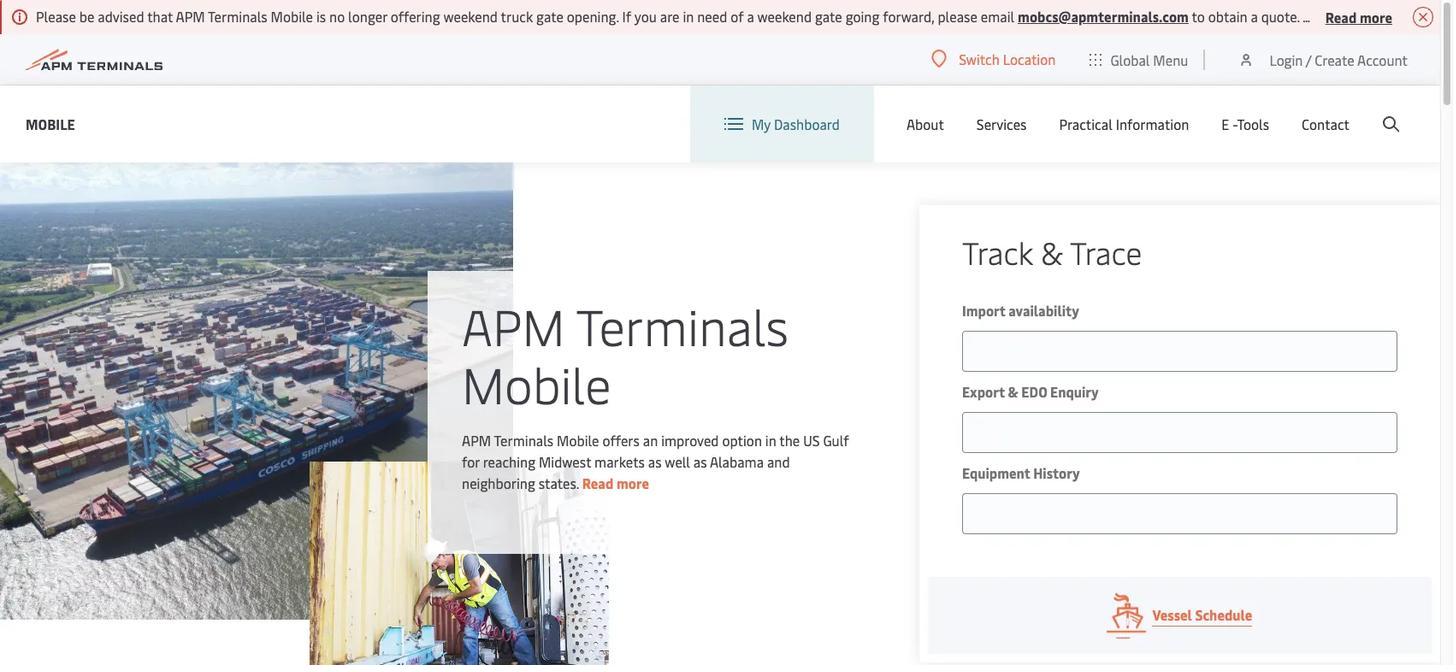 Task type: vqa. For each thing, say whether or not it's contained in the screenshot.
login / create account
yes



Task type: locate. For each thing, give the bounding box(es) containing it.
0 horizontal spatial as
[[649, 453, 662, 472]]

read inside 'button'
[[1326, 7, 1358, 26]]

as
[[649, 453, 662, 472], [694, 453, 707, 472]]

as right well
[[694, 453, 707, 472]]

0 horizontal spatial gate
[[537, 7, 564, 26]]

& left edo
[[1008, 383, 1019, 401]]

1 horizontal spatial &
[[1041, 231, 1064, 273]]

please
[[938, 7, 978, 26]]

apm for apm terminals mobile offers an improved option in the us gulf for reaching midwest markets as well as alabama and neighboring states.
[[462, 431, 491, 450]]

more for read more link
[[617, 474, 650, 493]]

practical information
[[1060, 115, 1190, 134]]

you
[[635, 7, 657, 26]]

a right of
[[748, 7, 755, 26]]

mobile inside apm terminals mobile
[[462, 350, 612, 418]]

apm inside apm terminals mobile
[[462, 292, 565, 359]]

read down markets
[[583, 474, 614, 493]]

enquiry
[[1051, 383, 1100, 401]]

offers
[[603, 431, 640, 450]]

reaching
[[483, 453, 536, 472]]

import availability
[[963, 301, 1080, 320]]

1 vertical spatial &
[[1008, 383, 1019, 401]]

mobile secondary image
[[310, 462, 610, 666]]

in right are
[[683, 7, 694, 26]]

1 horizontal spatial read more
[[1326, 7, 1393, 26]]

1 horizontal spatial in
[[766, 431, 777, 450]]

0 horizontal spatial more
[[617, 474, 650, 493]]

more up "account"
[[1361, 7, 1393, 26]]

/
[[1307, 50, 1312, 69]]

0 vertical spatial read more
[[1326, 7, 1393, 26]]

menu
[[1154, 50, 1189, 69]]

2 horizontal spatial terminals
[[576, 292, 789, 359]]

0 vertical spatial terminals
[[208, 7, 268, 26]]

create
[[1316, 50, 1355, 69]]

terminals inside apm terminals mobile
[[576, 292, 789, 359]]

availability
[[1009, 301, 1080, 320]]

-
[[1233, 115, 1238, 134]]

0 vertical spatial apm
[[176, 7, 205, 26]]

1 horizontal spatial more
[[1361, 7, 1393, 26]]

& for trace
[[1041, 231, 1064, 273]]

0 vertical spatial more
[[1361, 7, 1393, 26]]

in left the on the bottom right of the page
[[766, 431, 777, 450]]

2 a from the left
[[1252, 7, 1259, 26]]

1 horizontal spatial a
[[1252, 7, 1259, 26]]

0 vertical spatial read
[[1326, 7, 1358, 26]]

more down markets
[[617, 474, 650, 493]]

track
[[963, 231, 1034, 273]]

& left trace
[[1041, 231, 1064, 273]]

& for edo
[[1008, 383, 1019, 401]]

1 vertical spatial read
[[583, 474, 614, 493]]

0 horizontal spatial a
[[748, 7, 755, 26]]

global menu
[[1111, 50, 1189, 69]]

more inside 'button'
[[1361, 7, 1393, 26]]

1 horizontal spatial as
[[694, 453, 707, 472]]

my dashboard
[[752, 115, 840, 134]]

midwest
[[539, 453, 592, 472]]

read
[[1326, 7, 1358, 26], [583, 474, 614, 493]]

2 vertical spatial terminals
[[494, 431, 554, 450]]

0 vertical spatial in
[[683, 7, 694, 26]]

well
[[665, 453, 690, 472]]

weekend right of
[[758, 7, 812, 26]]

track & trace
[[963, 231, 1143, 273]]

2 vertical spatial apm
[[462, 431, 491, 450]]

1 vertical spatial more
[[617, 474, 650, 493]]

read more down markets
[[583, 474, 650, 493]]

0 horizontal spatial terminals
[[208, 7, 268, 26]]

of
[[731, 7, 744, 26]]

a right obtain
[[1252, 7, 1259, 26]]

information
[[1117, 115, 1190, 134]]

1 horizontal spatial terminals
[[494, 431, 554, 450]]

history
[[1034, 464, 1081, 483]]

login
[[1270, 50, 1304, 69]]

0 horizontal spatial read more
[[583, 474, 650, 493]]

1 vertical spatial apm
[[462, 292, 565, 359]]

0 horizontal spatial weekend
[[444, 7, 498, 26]]

terminals inside apm terminals mobile offers an improved option in the us gulf for reaching midwest markets as well as alabama and neighboring states.
[[494, 431, 554, 450]]

read more
[[1326, 7, 1393, 26], [583, 474, 650, 493]]

my dashboard button
[[725, 86, 840, 163]]

practical information button
[[1060, 86, 1190, 163]]

services button
[[977, 86, 1027, 163]]

terminals
[[208, 7, 268, 26], [576, 292, 789, 359], [494, 431, 554, 450]]

0 vertical spatial &
[[1041, 231, 1064, 273]]

global
[[1111, 50, 1151, 69]]

more
[[1361, 7, 1393, 26], [617, 474, 650, 493]]

1 horizontal spatial read
[[1326, 7, 1358, 26]]

in
[[683, 7, 694, 26], [766, 431, 777, 450]]

switch location button
[[932, 50, 1056, 68]]

gate
[[537, 7, 564, 26], [816, 7, 843, 26]]

read more up login / create account
[[1326, 7, 1393, 26]]

1 vertical spatial terminals
[[576, 292, 789, 359]]

apm
[[176, 7, 205, 26], [462, 292, 565, 359], [462, 431, 491, 450]]

terminals for apm terminals mobile offers an improved option in the us gulf for reaching midwest markets as well as alabama and neighboring states.
[[494, 431, 554, 450]]

read for read more link
[[583, 474, 614, 493]]

my
[[752, 115, 771, 134]]

be
[[79, 7, 94, 26]]

trace
[[1071, 231, 1143, 273]]

weekend left truck
[[444, 7, 498, 26]]

1 vertical spatial read more
[[583, 474, 650, 493]]

1 vertical spatial in
[[766, 431, 777, 450]]

future
[[1367, 7, 1406, 26]]

switch location
[[960, 50, 1056, 68]]

to
[[1193, 7, 1206, 26]]

0 horizontal spatial &
[[1008, 383, 1019, 401]]

tools
[[1238, 115, 1270, 134]]

as down an
[[649, 453, 662, 472]]

apm inside apm terminals mobile offers an improved option in the us gulf for reaching midwest markets as well as alabama and neighboring states.
[[462, 431, 491, 450]]

equipment history
[[963, 464, 1081, 483]]

gate right truck
[[537, 7, 564, 26]]

truck
[[501, 7, 533, 26]]

1 horizontal spatial gate
[[816, 7, 843, 26]]

2 gate from the left
[[816, 7, 843, 26]]

vessel
[[1153, 606, 1193, 625]]

gulf
[[824, 431, 849, 450]]

gate left going
[[816, 7, 843, 26]]

&
[[1041, 231, 1064, 273], [1008, 383, 1019, 401]]

mobile
[[271, 7, 313, 26], [26, 114, 75, 133], [462, 350, 612, 418], [557, 431, 600, 450]]

contact button
[[1303, 86, 1350, 163]]

read more button
[[1326, 6, 1393, 27]]

0 horizontal spatial read
[[583, 474, 614, 493]]

1 horizontal spatial weekend
[[758, 7, 812, 26]]

weekend
[[444, 7, 498, 26], [758, 7, 812, 26]]

read up login / create account
[[1326, 7, 1358, 26]]

states.
[[539, 474, 579, 493]]

account
[[1358, 50, 1409, 69]]



Task type: describe. For each thing, give the bounding box(es) containing it.
e -tools button
[[1222, 86, 1270, 163]]

read more link
[[583, 474, 650, 493]]

dashboard
[[774, 115, 840, 134]]

read more for read more link
[[583, 474, 650, 493]]

markets
[[595, 453, 645, 472]]

export & edo enquiry
[[963, 383, 1100, 401]]

mobcs@apmterminals.com
[[1018, 7, 1189, 26]]

alerts
[[1409, 7, 1446, 26]]

alabama
[[710, 453, 764, 472]]

v
[[1449, 7, 1454, 26]]

the
[[780, 431, 800, 450]]

contact
[[1303, 115, 1350, 134]]

if
[[623, 7, 632, 26]]

in inside apm terminals mobile offers an improved option in the us gulf for reaching midwest markets as well as alabama and neighboring states.
[[766, 431, 777, 450]]

2 as from the left
[[694, 453, 707, 472]]

are
[[660, 7, 680, 26]]

option
[[723, 431, 762, 450]]

1 gate from the left
[[537, 7, 564, 26]]

forward,
[[883, 7, 935, 26]]

practical
[[1060, 115, 1113, 134]]

quote. to
[[1262, 7, 1318, 26]]

schedule
[[1196, 606, 1253, 625]]

apm for apm terminals mobile
[[462, 292, 565, 359]]

vessel schedule link
[[928, 578, 1433, 655]]

export
[[963, 383, 1005, 401]]

read for the read more 'button'
[[1326, 7, 1358, 26]]

obtain
[[1209, 7, 1248, 26]]

is
[[317, 7, 326, 26]]

2 weekend from the left
[[758, 7, 812, 26]]

login / create account link
[[1239, 34, 1409, 85]]

no
[[329, 7, 345, 26]]

e
[[1222, 115, 1230, 134]]

longer
[[348, 7, 387, 26]]

and
[[768, 453, 790, 472]]

edo
[[1022, 383, 1048, 401]]

us
[[804, 431, 820, 450]]

close alert image
[[1414, 7, 1434, 27]]

about
[[907, 115, 945, 134]]

an
[[643, 431, 658, 450]]

location
[[1004, 50, 1056, 68]]

email
[[981, 7, 1015, 26]]

offering
[[391, 7, 440, 26]]

please be advised that apm terminals mobile is no longer offering weekend truck gate opening. if you are in need of a weekend gate going forward, please email mobcs@apmterminals.com to obtain a quote. to receive future alerts v
[[36, 7, 1454, 26]]

about button
[[907, 86, 945, 163]]

advised
[[98, 7, 144, 26]]

receive
[[1321, 7, 1364, 26]]

import
[[963, 301, 1006, 320]]

opening.
[[567, 7, 619, 26]]

apm terminals mobile
[[462, 292, 789, 418]]

more for the read more 'button'
[[1361, 7, 1393, 26]]

vessel schedule
[[1153, 606, 1253, 625]]

neighboring
[[462, 474, 536, 493]]

1 weekend from the left
[[444, 7, 498, 26]]

switch
[[960, 50, 1000, 68]]

mobile link
[[26, 113, 75, 135]]

e -tools
[[1222, 115, 1270, 134]]

mobcs@apmterminals.com link
[[1018, 7, 1189, 26]]

please
[[36, 7, 76, 26]]

going
[[846, 7, 880, 26]]

mobile inside apm terminals mobile offers an improved option in the us gulf for reaching midwest markets as well as alabama and neighboring states.
[[557, 431, 600, 450]]

improved
[[662, 431, 719, 450]]

global menu button
[[1073, 34, 1206, 85]]

services
[[977, 115, 1027, 134]]

for
[[462, 453, 480, 472]]

xin da yang zhou  docked at apm terminals mobile image
[[0, 163, 513, 620]]

apm terminals mobile offers an improved option in the us gulf for reaching midwest markets as well as alabama and neighboring states.
[[462, 431, 849, 493]]

0 horizontal spatial in
[[683, 7, 694, 26]]

1 as from the left
[[649, 453, 662, 472]]

that
[[147, 7, 173, 26]]

login / create account
[[1270, 50, 1409, 69]]

read more for the read more 'button'
[[1326, 7, 1393, 26]]

equipment
[[963, 464, 1031, 483]]

terminals for apm terminals mobile
[[576, 292, 789, 359]]

1 a from the left
[[748, 7, 755, 26]]

need
[[698, 7, 728, 26]]



